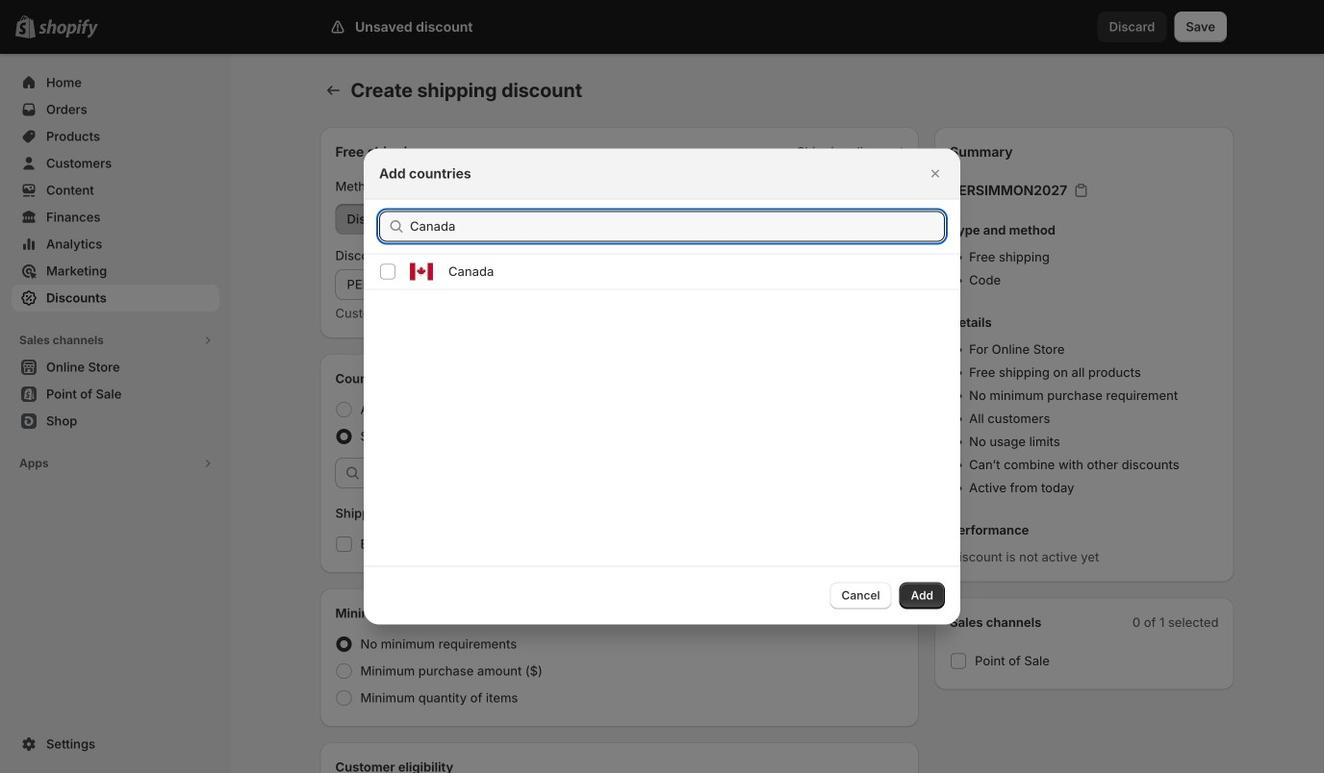 Task type: vqa. For each thing, say whether or not it's contained in the screenshot.
Search countries text box
yes



Task type: locate. For each thing, give the bounding box(es) containing it.
shopify image
[[38, 19, 98, 38]]

dialog
[[0, 149, 1324, 625]]



Task type: describe. For each thing, give the bounding box(es) containing it.
Search countries text field
[[410, 211, 945, 242]]



